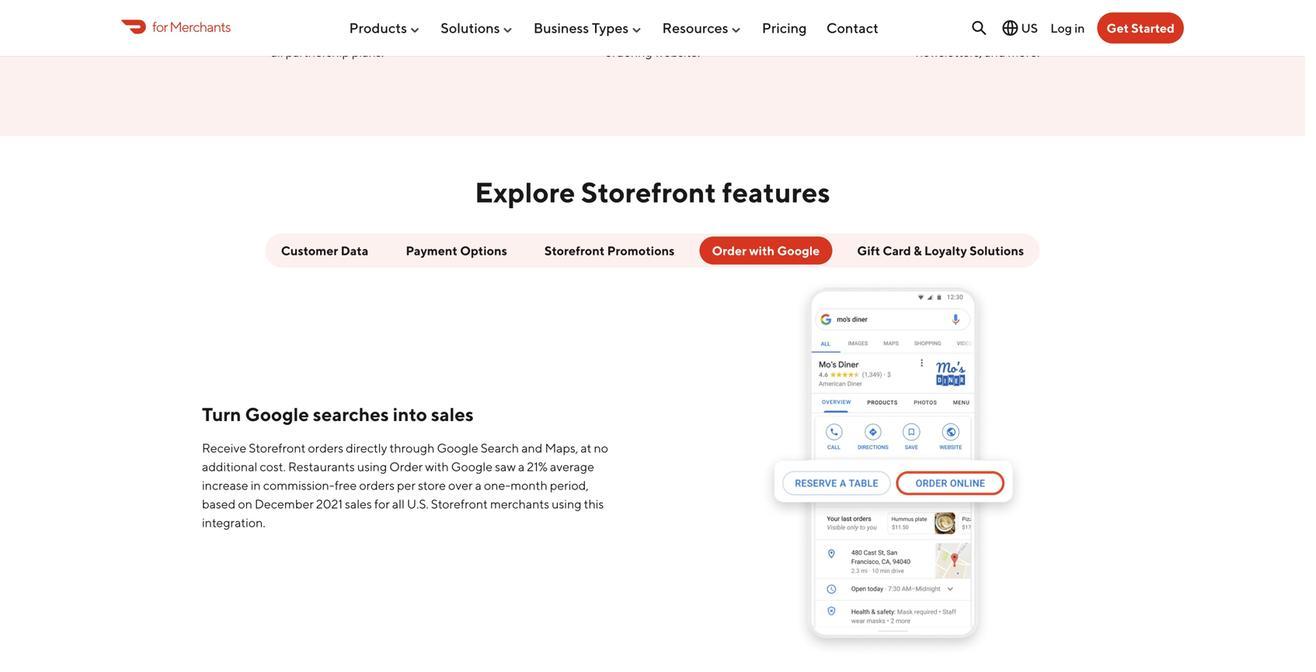 Task type: describe. For each thing, give the bounding box(es) containing it.
the
[[561, 7, 579, 22]]

gift card & loyalty solutions button
[[845, 236, 1037, 264]]

at
[[581, 441, 592, 455]]

storefront inside get started with doordash marketplace. storefront is included in all partnership plans.
[[299, 26, 356, 41]]

marketplace.
[[224, 26, 297, 41]]

resources
[[662, 20, 728, 36]]

0 vertical spatial orders
[[308, 441, 343, 455]]

explore
[[475, 175, 575, 209]]

&
[[914, 243, 922, 258]]

increase
[[202, 478, 248, 493]]

2021
[[316, 497, 343, 511]]

commission-
[[263, 478, 335, 493]]

website,
[[902, 26, 948, 41]]

merchants
[[490, 497, 549, 511]]

into
[[393, 403, 427, 425]]

loyalty
[[924, 243, 967, 258]]

google inside button
[[777, 243, 820, 258]]

chevron right tab panel
[[177, 280, 1128, 655]]

products
[[349, 20, 407, 36]]

sales inside receive storefront orders directly through google search and maps, at no additional cost. restaurants using order with google saw a 21% average increase in commission-free orders per store over a one-month period, based on december 2021 sales for all u.s. storefront merchants using this integration.
[[345, 497, 372, 511]]

business
[[534, 20, 589, 36]]

, add storefront and start customizing your online ordering website.
[[562, 7, 758, 59]]

business types link
[[534, 13, 643, 42]]

online
[[709, 26, 744, 41]]

storefront up cost.
[[249, 441, 306, 455]]

turn
[[202, 403, 241, 425]]

your inside , add storefront and start customizing your online ordering website.
[[682, 26, 707, 41]]

log in
[[1051, 20, 1085, 35]]

portal
[[639, 7, 672, 22]]

customizing
[[612, 26, 680, 41]]

included
[[369, 26, 418, 41]]

promotions
[[607, 243, 675, 258]]

in inside get started with doordash marketplace. storefront is included in all partnership plans.
[[420, 26, 430, 41]]

receive
[[202, 441, 246, 455]]

turn google searches into sales tab list
[[177, 233, 1128, 655]]

merchants
[[170, 18, 231, 35]]

plans.
[[352, 45, 384, 59]]

payment
[[406, 243, 458, 258]]

data
[[341, 243, 369, 258]]

website.
[[655, 45, 700, 59]]

for merchants link
[[121, 16, 231, 37]]

started
[[1131, 21, 1175, 35]]

receive storefront orders directly through google search and maps, at no additional cost. restaurants using order with google saw a 21% average increase in commission-free orders per store over a one-month period, based on december 2021 sales for all u.s. storefront merchants using this integration.
[[202, 441, 608, 530]]

features
[[722, 175, 830, 209]]

globe line image
[[1001, 19, 1020, 37]]

free
[[335, 478, 357, 493]]

media,
[[984, 26, 1021, 41]]

saw
[[495, 459, 516, 474]]

in the merchant portal
[[548, 7, 672, 22]]

customer data button
[[269, 236, 381, 264]]

order with google button
[[700, 236, 832, 264]]

,
[[672, 7, 675, 22]]

more.
[[1008, 45, 1040, 59]]

order inside button
[[712, 243, 747, 258]]

social
[[950, 26, 981, 41]]

add
[[677, 7, 698, 22]]

pricing
[[762, 20, 807, 36]]

partnership
[[286, 45, 349, 59]]

searches
[[313, 403, 389, 425]]

log
[[1051, 20, 1072, 35]]

directly
[[346, 441, 387, 455]]

in inside receive storefront orders directly through google search and maps, at no additional cost. restaurants using order with google saw a 21% average increase in commission-free orders per store over a one-month period, based on december 2021 sales for all u.s. storefront merchants using this integration.
[[251, 478, 261, 493]]

storefront inside , add storefront and start customizing your online ordering website.
[[701, 7, 758, 22]]

ordering
[[605, 45, 652, 59]]

payment options
[[406, 243, 507, 258]]

contact
[[827, 20, 879, 36]]

contact link
[[827, 13, 879, 42]]

period,
[[550, 478, 589, 493]]

started
[[277, 7, 316, 22]]

business types
[[534, 20, 629, 36]]

with inside get started with doordash marketplace. storefront is included in all partnership plans.
[[319, 7, 342, 22]]

on
[[238, 497, 252, 511]]

one-
[[484, 478, 511, 493]]

order with google integration storefront image
[[684, 280, 1103, 655]]

turn google searches into sales
[[202, 403, 478, 425]]

is
[[359, 26, 367, 41]]

start
[[585, 26, 610, 41]]

all inside receive storefront orders directly through google search and maps, at no additional cost. restaurants using order with google saw a 21% average increase in commission-free orders per store over a one-month period, based on december 2021 sales for all u.s. storefront merchants using this integration.
[[392, 497, 405, 511]]



Task type: vqa. For each thing, say whether or not it's contained in the screenshot.
Started Get
yes



Task type: locate. For each thing, give the bounding box(es) containing it.
1 vertical spatial with
[[749, 243, 775, 258]]

1 horizontal spatial get
[[1107, 21, 1129, 35]]

solutions
[[441, 20, 500, 36], [970, 243, 1024, 258]]

all
[[271, 45, 283, 59], [392, 497, 405, 511]]

order
[[712, 243, 747, 258], [389, 459, 423, 474]]

0 horizontal spatial all
[[271, 45, 283, 59]]

order up per
[[389, 459, 423, 474]]

0 vertical spatial and
[[562, 26, 583, 41]]

newsletters,
[[916, 45, 982, 59]]

get inside get started with doordash marketplace. storefront is included in all partnership plans.
[[254, 7, 275, 22]]

gift card & loyalty solutions
[[857, 243, 1024, 258]]

for left u.s.
[[374, 497, 390, 511]]

a
[[518, 459, 525, 474], [475, 478, 482, 493]]

payment options button
[[393, 236, 520, 264]]

0 horizontal spatial in
[[251, 478, 261, 493]]

storefront promotions button
[[532, 236, 687, 264]]

get left started
[[1107, 21, 1129, 35]]

and inside , add storefront and start customizing your online ordering website.
[[562, 26, 583, 41]]

storefront inside add your storefront link to your website, social media, email newsletters, and more.
[[945, 7, 1002, 22]]

0 horizontal spatial a
[[475, 478, 482, 493]]

with inside button
[[749, 243, 775, 258]]

through
[[390, 441, 435, 455]]

google
[[777, 243, 820, 258], [245, 403, 309, 425], [437, 441, 478, 455], [451, 459, 493, 474]]

get for started
[[1107, 21, 1129, 35]]

and
[[562, 26, 583, 41], [985, 45, 1006, 59], [521, 441, 543, 455]]

order with google
[[712, 243, 820, 258]]

2 vertical spatial with
[[425, 459, 449, 474]]

1 horizontal spatial your
[[917, 7, 942, 22]]

1 horizontal spatial and
[[562, 26, 583, 41]]

1 horizontal spatial in
[[420, 26, 430, 41]]

0 vertical spatial using
[[357, 459, 387, 474]]

storefront inside storefront promotions "button"
[[545, 243, 605, 258]]

storefront promotions
[[545, 243, 675, 258]]

in
[[548, 7, 558, 22]]

solutions inside 'link'
[[441, 20, 500, 36]]

customer data
[[281, 243, 369, 258]]

doordash
[[345, 7, 401, 22]]

sales down free
[[345, 497, 372, 511]]

and inside receive storefront orders directly through google search and maps, at no additional cost. restaurants using order with google saw a 21% average increase in commission-free orders per store over a one-month period, based on december 2021 sales for all u.s. storefront merchants using this integration.
[[521, 441, 543, 455]]

add your storefront link to your website, social media, email newsletters, and more.
[[892, 7, 1064, 59]]

month
[[511, 478, 548, 493]]

0 vertical spatial solutions
[[441, 20, 500, 36]]

with up store
[[425, 459, 449, 474]]

storefront up social
[[945, 7, 1002, 22]]

solutions inside button
[[970, 243, 1024, 258]]

no
[[594, 441, 608, 455]]

integration.
[[202, 515, 266, 530]]

0 vertical spatial all
[[271, 45, 283, 59]]

1 vertical spatial solutions
[[970, 243, 1024, 258]]

in right log
[[1075, 20, 1085, 35]]

solutions right included
[[441, 20, 500, 36]]

storefront up partnership
[[299, 26, 356, 41]]

get started
[[1107, 21, 1175, 35]]

storefront up promotions
[[581, 175, 716, 209]]

with inside receive storefront orders directly through google search and maps, at no additional cost. restaurants using order with google saw a 21% average increase in commission-free orders per store over a one-month period, based on december 2021 sales for all u.s. storefront merchants using this integration.
[[425, 459, 449, 474]]

explore storefront features
[[475, 175, 830, 209]]

all inside get started with doordash marketplace. storefront is included in all partnership plans.
[[271, 45, 283, 59]]

0 horizontal spatial your
[[682, 26, 707, 41]]

0 horizontal spatial solutions
[[441, 20, 500, 36]]

with right started
[[319, 7, 342, 22]]

1 horizontal spatial a
[[518, 459, 525, 474]]

all down the marketplace.
[[271, 45, 283, 59]]

and inside add your storefront link to your website, social media, email newsletters, and more.
[[985, 45, 1006, 59]]

orders left per
[[359, 478, 395, 493]]

2 horizontal spatial and
[[985, 45, 1006, 59]]

1 vertical spatial all
[[392, 497, 405, 511]]

1 horizontal spatial order
[[712, 243, 747, 258]]

to
[[1026, 7, 1037, 22]]

per
[[397, 478, 416, 493]]

us
[[1021, 21, 1038, 35]]

storefront down "over"
[[431, 497, 488, 511]]

average
[[550, 459, 594, 474]]

for inside receive storefront orders directly through google search and maps, at no additional cost. restaurants using order with google saw a 21% average increase in commission-free orders per store over a one-month period, based on december 2021 sales for all u.s. storefront merchants using this integration.
[[374, 497, 390, 511]]

additional
[[202, 459, 257, 474]]

store
[[418, 478, 446, 493]]

and up 21%
[[521, 441, 543, 455]]

0 horizontal spatial using
[[357, 459, 387, 474]]

pricing link
[[762, 13, 807, 42]]

2 horizontal spatial with
[[749, 243, 775, 258]]

and down media, at the right top
[[985, 45, 1006, 59]]

21%
[[527, 459, 548, 474]]

1 horizontal spatial using
[[552, 497, 582, 511]]

link
[[1004, 7, 1023, 22]]

and down the
[[562, 26, 583, 41]]

for merchants
[[152, 18, 231, 35]]

1 horizontal spatial with
[[425, 459, 449, 474]]

cost.
[[260, 459, 286, 474]]

1 vertical spatial for
[[374, 497, 390, 511]]

your right to
[[1039, 7, 1064, 22]]

in up on
[[251, 478, 261, 493]]

log in link
[[1051, 20, 1085, 35]]

a left 21%
[[518, 459, 525, 474]]

customer
[[281, 243, 338, 258]]

get
[[254, 7, 275, 22], [1107, 21, 1129, 35]]

with down features on the top of page
[[749, 243, 775, 258]]

for left merchants at left top
[[152, 18, 168, 35]]

1 vertical spatial orders
[[359, 478, 395, 493]]

storefront up the online
[[701, 7, 758, 22]]

based
[[202, 497, 236, 511]]

your down add
[[682, 26, 707, 41]]

1 vertical spatial a
[[475, 478, 482, 493]]

0 vertical spatial order
[[712, 243, 747, 258]]

a right "over"
[[475, 478, 482, 493]]

u.s.
[[407, 497, 429, 511]]

all left u.s.
[[392, 497, 405, 511]]

1 horizontal spatial solutions
[[970, 243, 1024, 258]]

2 horizontal spatial your
[[1039, 7, 1064, 22]]

orders
[[308, 441, 343, 455], [359, 478, 395, 493]]

types
[[592, 20, 629, 36]]

sales right into
[[431, 403, 474, 425]]

0 horizontal spatial with
[[319, 7, 342, 22]]

gift
[[857, 243, 880, 258]]

over
[[448, 478, 473, 493]]

0 horizontal spatial sales
[[345, 497, 372, 511]]

options
[[460, 243, 507, 258]]

this
[[584, 497, 604, 511]]

1 vertical spatial order
[[389, 459, 423, 474]]

1 horizontal spatial sales
[[431, 403, 474, 425]]

solutions link
[[441, 13, 514, 42]]

1 horizontal spatial all
[[392, 497, 405, 511]]

using down period,
[[552, 497, 582, 511]]

solutions right loyalty
[[970, 243, 1024, 258]]

get inside "button"
[[1107, 21, 1129, 35]]

1 horizontal spatial orders
[[359, 478, 395, 493]]

1 vertical spatial using
[[552, 497, 582, 511]]

in right included
[[420, 26, 430, 41]]

sales
[[431, 403, 474, 425], [345, 497, 372, 511]]

using down directly
[[357, 459, 387, 474]]

0 horizontal spatial order
[[389, 459, 423, 474]]

with
[[319, 7, 342, 22], [749, 243, 775, 258], [425, 459, 449, 474]]

order inside receive storefront orders directly through google search and maps, at no additional cost. restaurants using order with google saw a 21% average increase in commission-free orders per store over a one-month period, based on december 2021 sales for all u.s. storefront merchants using this integration.
[[389, 459, 423, 474]]

2 vertical spatial and
[[521, 441, 543, 455]]

0 horizontal spatial and
[[521, 441, 543, 455]]

storefront left promotions
[[545, 243, 605, 258]]

december
[[255, 497, 314, 511]]

resources link
[[662, 13, 742, 42]]

get started with doordash marketplace. storefront is included in all partnership plans.
[[224, 7, 430, 59]]

0 horizontal spatial get
[[254, 7, 275, 22]]

get up the marketplace.
[[254, 7, 275, 22]]

orders up restaurants
[[308, 441, 343, 455]]

0 horizontal spatial orders
[[308, 441, 343, 455]]

0 horizontal spatial for
[[152, 18, 168, 35]]

add
[[892, 7, 915, 22]]

2 horizontal spatial in
[[1075, 20, 1085, 35]]

in
[[1075, 20, 1085, 35], [420, 26, 430, 41], [251, 478, 261, 493]]

0 vertical spatial sales
[[431, 403, 474, 425]]

products link
[[349, 13, 421, 42]]

1 horizontal spatial for
[[374, 497, 390, 511]]

0 vertical spatial a
[[518, 459, 525, 474]]

maps,
[[545, 441, 578, 455]]

storefront
[[701, 7, 758, 22], [945, 7, 1002, 22], [299, 26, 356, 41], [581, 175, 716, 209], [545, 243, 605, 258], [249, 441, 306, 455], [431, 497, 488, 511]]

merchant
[[582, 7, 636, 22]]

card
[[883, 243, 911, 258]]

1 vertical spatial and
[[985, 45, 1006, 59]]

email
[[1023, 26, 1053, 41]]

get started button
[[1097, 12, 1184, 44]]

0 vertical spatial for
[[152, 18, 168, 35]]

0 vertical spatial with
[[319, 7, 342, 22]]

your up website,
[[917, 7, 942, 22]]

search
[[481, 441, 519, 455]]

get for started
[[254, 7, 275, 22]]

order down features on the top of page
[[712, 243, 747, 258]]

1 vertical spatial sales
[[345, 497, 372, 511]]



